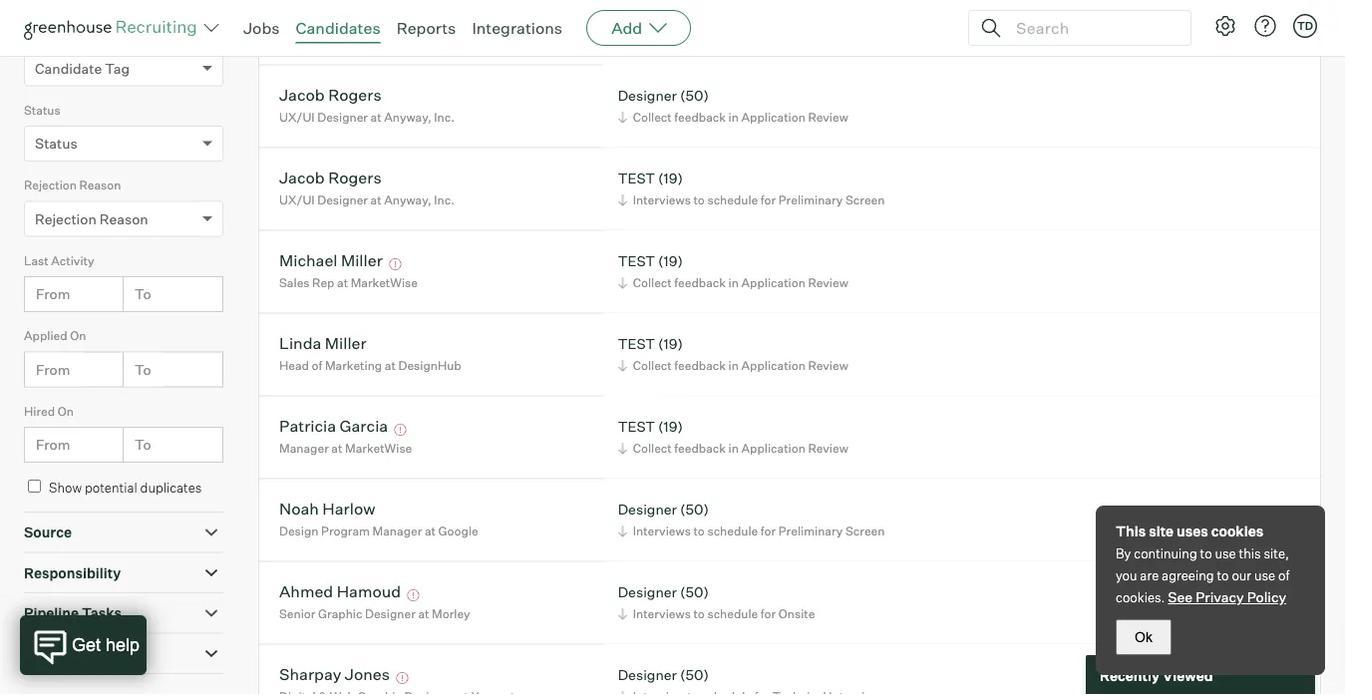 Task type: describe. For each thing, give the bounding box(es) containing it.
this site uses cookies
[[1116, 523, 1264, 540]]

patricia garcia has been in application review for more than 5 days image
[[392, 424, 410, 436]]

rogers for test
[[328, 168, 382, 188]]

applied
[[24, 328, 67, 343]]

modern
[[385, 27, 428, 42]]

head
[[279, 358, 309, 373]]

duplicates
[[140, 480, 202, 496]]

in for manager at marketwise
[[729, 441, 739, 456]]

1 interviews to schedule for preliminary screen link from the top
[[615, 24, 890, 43]]

designer (50) collect feedback in application review
[[618, 86, 849, 125]]

(19) for ux/ui designer at anyway, inc.
[[658, 169, 683, 187]]

for for senior designer at modern
[[761, 26, 776, 41]]

see privacy policy
[[1168, 588, 1287, 606]]

sales rep at marketwise
[[279, 275, 418, 290]]

agreeing
[[1162, 567, 1214, 583]]

uses
[[1177, 523, 1208, 540]]

application for sales rep at marketwise
[[741, 275, 806, 290]]

senior designer at modern
[[279, 27, 428, 42]]

to for last activity
[[135, 285, 151, 303]]

2 test (19) collect feedback in application review from the top
[[618, 335, 849, 373]]

show potential duplicates
[[49, 480, 202, 496]]

graphic
[[318, 607, 362, 621]]

to inside designer (50) interviews to schedule for onsite
[[694, 607, 705, 621]]

schedule for senior graphic designer at morley
[[708, 607, 758, 621]]

manager at marketwise
[[279, 441, 412, 456]]

collect feedback in application review link for ux/ui designer at anyway, inc.
[[615, 108, 854, 127]]

0 vertical spatial rejection
[[24, 178, 77, 193]]

patricia
[[279, 416, 336, 436]]

are
[[1140, 567, 1159, 583]]

1 vertical spatial rejection
[[35, 210, 97, 228]]

inc. for test (19)
[[434, 193, 455, 208]]

1 vertical spatial candidate tag
[[35, 60, 130, 77]]

ahmed hamoud has been in onsite for more than 21 days image
[[404, 590, 422, 602]]

ok
[[1135, 629, 1153, 645]]

from for last
[[36, 285, 70, 303]]

at down the ahmed hamoud has been in onsite for more than 21 days image
[[418, 607, 429, 621]]

designer (50)
[[618, 666, 709, 683]]

by continuing to use this site, you are agreeing to our use of cookies.
[[1116, 546, 1290, 605]]

jacob rogers ux/ui designer at anyway, inc. for designer
[[279, 85, 455, 125]]

by
[[1116, 546, 1131, 561]]

ahmed
[[279, 582, 333, 602]]

site,
[[1264, 546, 1289, 561]]

interviews for ux/ui designer at anyway, inc.
[[633, 193, 691, 208]]

screen for designer (50)
[[846, 26, 885, 41]]

responsibility
[[24, 564, 121, 582]]

michael
[[279, 250, 338, 270]]

test (19) interviews to schedule for preliminary screen
[[618, 169, 885, 208]]

hired on
[[24, 404, 74, 419]]

see
[[1168, 588, 1193, 606]]

(19) for sales rep at marketwise
[[658, 252, 683, 269]]

internal
[[379, 6, 437, 19]]

0 vertical spatial candidate tag
[[24, 27, 105, 42]]

to for applied on
[[135, 361, 151, 378]]

at up michael miller
[[371, 193, 382, 208]]

design
[[279, 524, 319, 539]]

collect feedback in application review link for head of marketing at designhub
[[615, 356, 854, 375]]

2 designer (50) interviews to schedule for preliminary screen from the top
[[618, 500, 885, 539]]

status element
[[24, 100, 223, 176]]

viewed
[[1163, 666, 1213, 684]]

reports
[[397, 18, 456, 38]]

1 vertical spatial status
[[35, 135, 78, 152]]

activity
[[51, 253, 94, 268]]

integrations
[[472, 18, 563, 38]]

michael miller has been in application review for more than 5 days image
[[386, 258, 404, 270]]

interviews for senior graphic designer at morley
[[633, 607, 691, 621]]

from for applied
[[36, 361, 70, 378]]

designhub
[[398, 358, 461, 373]]

(50) for collect feedback in application review
[[680, 86, 709, 104]]

3 screen from the top
[[846, 524, 885, 539]]

jacob rogers link for designer
[[279, 85, 382, 108]]

of inside by continuing to use this site, you are agreeing to our use of cookies.
[[1279, 567, 1290, 583]]

janet wong
[[279, 1, 368, 21]]

google
[[438, 524, 478, 539]]

this
[[1239, 546, 1261, 561]]

1 vertical spatial marketwise
[[345, 441, 412, 456]]

0 vertical spatial status
[[24, 102, 60, 117]]

jobs link
[[243, 18, 280, 38]]

morley
[[432, 607, 470, 621]]

linda miller head of marketing at designhub
[[279, 333, 461, 373]]

recently
[[1100, 666, 1160, 684]]

feedback for manager at marketwise
[[675, 441, 726, 456]]

designer inside designer (50) collect feedback in application review
[[618, 86, 677, 104]]

test for head of marketing at designhub
[[618, 335, 655, 352]]

(50) for interviews to schedule for onsite
[[680, 583, 709, 601]]

rogers for designer
[[328, 85, 382, 105]]

hired
[[24, 404, 55, 419]]

pipeline tasks
[[24, 605, 122, 622]]

test for ux/ui designer at anyway, inc.
[[618, 169, 655, 187]]

0 vertical spatial tag
[[84, 27, 105, 42]]

(50) for interviews to schedule for preliminary screen
[[680, 3, 709, 20]]

sharpay jones has been in technical interview for more than 14 days image
[[393, 672, 411, 684]]

sharpay jones link
[[279, 664, 390, 687]]

test (19) collect feedback in application review for patricia garcia
[[618, 418, 849, 456]]

sales
[[279, 275, 310, 290]]

1 vertical spatial tag
[[105, 60, 130, 77]]

review for manager at marketwise
[[808, 441, 849, 456]]

1 designer (50) interviews to schedule for preliminary screen from the top
[[618, 3, 885, 41]]

pipeline
[[24, 605, 79, 622]]

at left modern
[[371, 27, 382, 42]]

review for ux/ui designer at anyway, inc.
[[808, 110, 849, 125]]

review for sales rep at marketwise
[[808, 275, 849, 290]]

configure image
[[1214, 14, 1238, 38]]

anyway, for test
[[384, 193, 432, 208]]

noah harlow link
[[279, 499, 375, 522]]

3 preliminary from the top
[[779, 524, 843, 539]]

jacob rogers ux/ui designer at anyway, inc. for test
[[279, 168, 455, 208]]

noah harlow design program manager at google
[[279, 499, 478, 539]]

rejection reason element
[[24, 176, 223, 251]]

application for head of marketing at designhub
[[741, 358, 806, 373]]

sharpay jones
[[279, 664, 390, 684]]

on for hired on
[[58, 404, 74, 419]]

add
[[611, 18, 642, 38]]

0 vertical spatial use
[[1215, 546, 1236, 561]]

collect for head of marketing at designhub
[[633, 358, 672, 373]]

interviews to schedule for preliminary screen link for rogers
[[615, 191, 890, 210]]

recently viewed
[[1100, 666, 1213, 684]]

onsite
[[779, 607, 815, 621]]

to inside test (19) interviews to schedule for preliminary screen
[[694, 193, 705, 208]]

integrations link
[[472, 18, 563, 38]]

reports link
[[397, 18, 456, 38]]

candidates link
[[296, 18, 381, 38]]

in for sales rep at marketwise
[[729, 275, 739, 290]]

jacob for test
[[279, 168, 325, 188]]

show
[[49, 480, 82, 496]]

interviews to schedule for onsite link
[[615, 605, 820, 623]]

rep
[[312, 275, 335, 290]]

ahmed hamoud link
[[279, 582, 401, 605]]



Task type: locate. For each thing, give the bounding box(es) containing it.
education
[[24, 645, 93, 662]]

0 vertical spatial candidate
[[24, 27, 81, 42]]

greenhouse recruiting image
[[24, 16, 203, 40]]

preliminary for test (19)
[[779, 193, 843, 208]]

jacob rogers ux/ui designer at anyway, inc. up michael miller
[[279, 168, 455, 208]]

candidate down the greenhouse recruiting image
[[35, 60, 102, 77]]

(50) up interviews to schedule for onsite link
[[680, 583, 709, 601]]

1 preliminary from the top
[[779, 26, 843, 41]]

schedule left onsite
[[708, 607, 758, 621]]

ux/ui
[[279, 110, 315, 125], [279, 193, 315, 208]]

for for ux/ui designer at anyway, inc.
[[761, 193, 776, 208]]

3 review from the top
[[808, 358, 849, 373]]

(50)
[[680, 3, 709, 20], [680, 86, 709, 104], [680, 500, 709, 518], [680, 583, 709, 601], [680, 666, 709, 683]]

preliminary for designer (50)
[[779, 26, 843, 41]]

0 vertical spatial screen
[[846, 26, 885, 41]]

you
[[1116, 567, 1137, 583]]

designer (50) interviews to schedule for preliminary screen up designer (50) interviews to schedule for onsite
[[618, 500, 885, 539]]

collect inside designer (50) collect feedback in application review
[[633, 110, 672, 125]]

1 anyway, from the top
[[384, 110, 432, 125]]

at right rep
[[337, 275, 348, 290]]

ux/ui for designer (50)
[[279, 110, 315, 125]]

3 collect feedback in application review link from the top
[[615, 356, 854, 375]]

1 schedule from the top
[[708, 26, 758, 41]]

on
[[70, 328, 86, 343], [58, 404, 74, 419]]

2 vertical spatial interviews to schedule for preliminary screen link
[[615, 522, 890, 541]]

source
[[24, 524, 72, 541]]

2 collect from the top
[[633, 275, 672, 290]]

michael miller link
[[279, 250, 383, 273]]

designer (50) interviews to schedule for onsite
[[618, 583, 815, 621]]

application for manager at marketwise
[[741, 441, 806, 456]]

use
[[1215, 546, 1236, 561], [1255, 567, 1276, 583]]

1 senior from the top
[[279, 27, 316, 42]]

4 feedback from the top
[[675, 441, 726, 456]]

rogers down senior designer at modern
[[328, 85, 382, 105]]

3 for from the top
[[761, 524, 776, 539]]

senior for ahmed hamoud
[[279, 607, 316, 621]]

tag down the greenhouse recruiting image
[[105, 60, 130, 77]]

miller for linda
[[325, 333, 367, 353]]

on right applied
[[70, 328, 86, 343]]

use up policy
[[1255, 567, 1276, 583]]

review
[[808, 110, 849, 125], [808, 275, 849, 290], [808, 358, 849, 373], [808, 441, 849, 456]]

schedule up designer (50) interviews to schedule for onsite
[[708, 524, 758, 539]]

0 vertical spatial ux/ui
[[279, 110, 315, 125]]

preliminary
[[779, 26, 843, 41], [779, 193, 843, 208], [779, 524, 843, 539]]

our
[[1232, 567, 1252, 583]]

0 vertical spatial manager
[[279, 441, 329, 456]]

(50) down add popup button
[[680, 86, 709, 104]]

3 schedule from the top
[[708, 524, 758, 539]]

collect for manager at marketwise
[[633, 441, 672, 456]]

anyway, up michael miller has been in application review for more than 5 days image
[[384, 193, 432, 208]]

4 schedule from the top
[[708, 607, 758, 621]]

(19) inside test (19) interviews to schedule for preliminary screen
[[658, 169, 683, 187]]

0 vertical spatial interviews to schedule for preliminary screen link
[[615, 24, 890, 43]]

1 vertical spatial senior
[[279, 607, 316, 621]]

from down last activity
[[36, 285, 70, 303]]

0 vertical spatial from
[[36, 285, 70, 303]]

schedule for senior designer at modern
[[708, 26, 758, 41]]

1 jacob rogers link from the top
[[279, 85, 382, 108]]

status
[[24, 102, 60, 117], [35, 135, 78, 152]]

inc. for designer (50)
[[434, 110, 455, 125]]

0 vertical spatial inc.
[[434, 110, 455, 125]]

status up rejection reason element
[[35, 135, 78, 152]]

marketwise
[[351, 275, 418, 290], [345, 441, 412, 456]]

candidate tag down the greenhouse recruiting image
[[35, 60, 130, 77]]

on right hired
[[58, 404, 74, 419]]

1 test (19) collect feedback in application review from the top
[[618, 252, 849, 290]]

interviews inside test (19) interviews to schedule for preliminary screen
[[633, 193, 691, 208]]

patricia garcia
[[279, 416, 388, 436]]

1 vertical spatial preliminary
[[779, 193, 843, 208]]

status down candidate tag element
[[24, 102, 60, 117]]

1 vertical spatial jacob rogers ux/ui designer at anyway, inc.
[[279, 168, 455, 208]]

reason
[[79, 178, 121, 193], [100, 210, 148, 228]]

from down applied on at the top of the page
[[36, 361, 70, 378]]

rejection reason down status element
[[24, 178, 121, 193]]

marketwise down michael miller has been in application review for more than 5 days image
[[351, 275, 418, 290]]

candidate tag down search school name 'element'
[[24, 27, 105, 42]]

3 to from the top
[[135, 436, 151, 453]]

1 vertical spatial designer (50) interviews to schedule for preliminary screen
[[618, 500, 885, 539]]

3 test (19) collect feedback in application review from the top
[[618, 418, 849, 456]]

2 inc. from the top
[[434, 193, 455, 208]]

last
[[24, 253, 49, 268]]

2 ux/ui from the top
[[279, 193, 315, 208]]

feedback for head of marketing at designhub
[[675, 358, 726, 373]]

from down hired on
[[36, 436, 70, 453]]

schedule inside test (19) interviews to schedule for preliminary screen
[[708, 193, 758, 208]]

jacob rogers ux/ui designer at anyway, inc.
[[279, 85, 455, 125], [279, 168, 455, 208]]

janet
[[279, 1, 321, 21]]

3 collect from the top
[[633, 358, 672, 373]]

2 from from the top
[[36, 361, 70, 378]]

1 review from the top
[[808, 110, 849, 125]]

2 (19) from the top
[[658, 252, 683, 269]]

1 ux/ui from the top
[[279, 110, 315, 125]]

1 vertical spatial reason
[[100, 210, 148, 228]]

see privacy policy link
[[1168, 588, 1287, 606]]

to
[[135, 285, 151, 303], [135, 361, 151, 378], [135, 436, 151, 453]]

1 to from the top
[[135, 285, 151, 303]]

cookies
[[1211, 523, 1264, 540]]

anyway, for designer
[[384, 110, 432, 125]]

preliminary inside test (19) interviews to schedule for preliminary screen
[[779, 193, 843, 208]]

1 application from the top
[[741, 110, 806, 125]]

tag down search school name 'element'
[[84, 27, 105, 42]]

rogers
[[328, 85, 382, 105], [328, 168, 382, 188]]

2 anyway, from the top
[[384, 193, 432, 208]]

0 vertical spatial senior
[[279, 27, 316, 42]]

0 vertical spatial on
[[70, 328, 86, 343]]

cookies.
[[1116, 589, 1165, 605]]

1 horizontal spatial manager
[[373, 524, 422, 539]]

2 vertical spatial test (19) collect feedback in application review
[[618, 418, 849, 456]]

Search text field
[[1011, 13, 1173, 42]]

jacob down candidates
[[279, 85, 325, 105]]

2 application from the top
[[741, 275, 806, 290]]

of inside linda miller head of marketing at designhub
[[312, 358, 322, 373]]

manager inside noah harlow design program manager at google
[[373, 524, 422, 539]]

tasks
[[82, 605, 122, 622]]

2 review from the top
[[808, 275, 849, 290]]

in inside designer (50) collect feedback in application review
[[729, 110, 739, 125]]

2 (50) from the top
[[680, 86, 709, 104]]

5 (50) from the top
[[680, 666, 709, 683]]

0 vertical spatial anyway,
[[384, 110, 432, 125]]

janet wong link
[[279, 1, 368, 24]]

interviews
[[633, 26, 691, 41], [633, 193, 691, 208], [633, 524, 691, 539], [633, 607, 691, 621]]

(50) right add
[[680, 3, 709, 20]]

1 vertical spatial inc.
[[434, 193, 455, 208]]

for inside test (19) interviews to schedule for preliminary screen
[[761, 193, 776, 208]]

4 collect feedback in application review link from the top
[[615, 439, 854, 458]]

interviews to schedule for preliminary screen link up designer (50) interviews to schedule for onsite
[[615, 522, 890, 541]]

jacob rogers link down senior designer at modern
[[279, 85, 382, 108]]

3 application from the top
[[741, 358, 806, 373]]

application for ux/ui designer at anyway, inc.
[[741, 110, 806, 125]]

of down site, on the bottom right of the page
[[1279, 567, 1290, 583]]

michael miller
[[279, 250, 383, 270]]

1 vertical spatial use
[[1255, 567, 1276, 583]]

jobs
[[243, 18, 280, 38]]

at inside noah harlow design program manager at google
[[425, 524, 436, 539]]

from
[[36, 285, 70, 303], [36, 361, 70, 378], [36, 436, 70, 453]]

4 (19) from the top
[[658, 418, 683, 435]]

senior for janet wong
[[279, 27, 316, 42]]

last activity
[[24, 253, 94, 268]]

potential
[[85, 480, 137, 496]]

2 rogers from the top
[[328, 168, 382, 188]]

to
[[694, 26, 705, 41], [694, 193, 705, 208], [694, 524, 705, 539], [1200, 546, 1212, 561], [1217, 567, 1229, 583], [694, 607, 705, 621]]

marketwise down 'garcia' on the bottom
[[345, 441, 412, 456]]

4 application from the top
[[741, 441, 806, 456]]

rejection reason
[[24, 178, 121, 193], [35, 210, 148, 228]]

add button
[[587, 10, 691, 46]]

2 jacob from the top
[[279, 168, 325, 188]]

0 vertical spatial jacob rogers ux/ui designer at anyway, inc.
[[279, 85, 455, 125]]

1 vertical spatial interviews to schedule for preliminary screen link
[[615, 191, 890, 210]]

1 horizontal spatial use
[[1255, 567, 1276, 583]]

collect feedback in application review link
[[615, 108, 854, 127], [615, 273, 854, 292], [615, 356, 854, 375], [615, 439, 854, 458]]

applied on
[[24, 328, 86, 343]]

0 vertical spatial of
[[312, 358, 322, 373]]

3 test from the top
[[618, 335, 655, 352]]

miller up marketing
[[325, 333, 367, 353]]

jones
[[345, 664, 390, 684]]

0 horizontal spatial manager
[[279, 441, 329, 456]]

0 vertical spatial miller
[[341, 250, 383, 270]]

at down patricia garcia link
[[331, 441, 342, 456]]

1 interviews from the top
[[633, 26, 691, 41]]

for for senior graphic designer at morley
[[761, 607, 776, 621]]

4 review from the top
[[808, 441, 849, 456]]

2 collect feedback in application review link from the top
[[615, 273, 854, 292]]

collect for sales rep at marketwise
[[633, 275, 672, 290]]

schedule down designer (50) collect feedback in application review
[[708, 193, 758, 208]]

jacob rogers ux/ui designer at anyway, inc. down senior designer at modern
[[279, 85, 455, 125]]

schedule for ux/ui designer at anyway, inc.
[[708, 193, 758, 208]]

1 vertical spatial test (19) collect feedback in application review
[[618, 335, 849, 373]]

2 senior from the top
[[279, 607, 316, 621]]

test
[[618, 169, 655, 187], [618, 252, 655, 269], [618, 335, 655, 352], [618, 418, 655, 435]]

miller for michael
[[341, 250, 383, 270]]

(50) inside designer (50) interviews to schedule for onsite
[[680, 583, 709, 601]]

1 jacob rogers ux/ui designer at anyway, inc. from the top
[[279, 85, 455, 125]]

screen for test (19)
[[846, 193, 885, 208]]

at inside linda miller head of marketing at designhub
[[385, 358, 396, 373]]

policy
[[1247, 588, 1287, 606]]

0 vertical spatial reason
[[79, 178, 121, 193]]

ok button
[[1116, 619, 1172, 655]]

schedule inside designer (50) interviews to schedule for onsite
[[708, 607, 758, 621]]

1 vertical spatial of
[[1279, 567, 1290, 583]]

0 vertical spatial jacob
[[279, 85, 325, 105]]

review inside designer (50) collect feedback in application review
[[808, 110, 849, 125]]

interviews to schedule for preliminary screen link for harlow
[[615, 522, 890, 541]]

0 vertical spatial jacob rogers link
[[279, 85, 382, 108]]

1 in from the top
[[729, 110, 739, 125]]

tag
[[84, 27, 105, 42], [105, 60, 130, 77]]

test inside test (19) interviews to schedule for preliminary screen
[[618, 169, 655, 187]]

screen inside test (19) interviews to schedule for preliminary screen
[[846, 193, 885, 208]]

site
[[1149, 523, 1174, 540]]

in for head of marketing at designhub
[[729, 358, 739, 373]]

test (19) collect feedback in application review
[[618, 252, 849, 290], [618, 335, 849, 373], [618, 418, 849, 456]]

3 (50) from the top
[[680, 500, 709, 518]]

rogers up michael miller
[[328, 168, 382, 188]]

continuing
[[1134, 546, 1198, 561]]

candidate tag element
[[24, 25, 223, 100]]

1 vertical spatial to
[[135, 361, 151, 378]]

designer (50) interviews to schedule for preliminary screen
[[618, 3, 885, 41], [618, 500, 885, 539]]

designer (50) interviews to schedule for preliminary screen up designer (50) collect feedback in application review
[[618, 3, 885, 41]]

test (19) collect feedback in application review for michael miller
[[618, 252, 849, 290]]

2 vertical spatial to
[[135, 436, 151, 453]]

jacob rogers link for test
[[279, 168, 382, 191]]

miller inside linda miller head of marketing at designhub
[[325, 333, 367, 353]]

2 screen from the top
[[846, 193, 885, 208]]

1 vertical spatial ux/ui
[[279, 193, 315, 208]]

1 vertical spatial miller
[[325, 333, 367, 353]]

2 preliminary from the top
[[779, 193, 843, 208]]

this
[[1116, 523, 1146, 540]]

1 vertical spatial on
[[58, 404, 74, 419]]

1 collect feedback in application review link from the top
[[615, 108, 854, 127]]

marketing
[[325, 358, 382, 373]]

2 jacob rogers ux/ui designer at anyway, inc. from the top
[[279, 168, 455, 208]]

patricia garcia link
[[279, 416, 388, 439]]

0 vertical spatial test (19) collect feedback in application review
[[618, 252, 849, 290]]

1 vertical spatial jacob rogers link
[[279, 168, 382, 191]]

3 interviews from the top
[[633, 524, 691, 539]]

interviews to schedule for preliminary screen link up designer (50) collect feedback in application review
[[615, 24, 890, 43]]

1 vertical spatial rejection reason
[[35, 210, 148, 228]]

test for manager at marketwise
[[618, 418, 655, 435]]

collect for ux/ui designer at anyway, inc.
[[633, 110, 672, 125]]

senior graphic designer at morley
[[279, 607, 470, 621]]

miller
[[341, 250, 383, 270], [325, 333, 367, 353]]

3 interviews to schedule for preliminary screen link from the top
[[615, 522, 890, 541]]

2 vertical spatial from
[[36, 436, 70, 453]]

1 test from the top
[[618, 169, 655, 187]]

senior down janet
[[279, 27, 316, 42]]

manager
[[279, 441, 329, 456], [373, 524, 422, 539]]

4 test from the top
[[618, 418, 655, 435]]

2 to from the top
[[135, 361, 151, 378]]

senior
[[279, 27, 316, 42], [279, 607, 316, 621]]

for inside designer (50) interviews to schedule for onsite
[[761, 607, 776, 621]]

1 feedback from the top
[[675, 110, 726, 125]]

3 from from the top
[[36, 436, 70, 453]]

td
[[1297, 19, 1314, 32]]

1 vertical spatial manager
[[373, 524, 422, 539]]

jacob
[[279, 85, 325, 105], [279, 168, 325, 188]]

0 vertical spatial marketwise
[[351, 275, 418, 290]]

ux/ui for test (19)
[[279, 193, 315, 208]]

0 vertical spatial rogers
[[328, 85, 382, 105]]

interviews for senior designer at modern
[[633, 26, 691, 41]]

(19) for manager at marketwise
[[658, 418, 683, 435]]

1 screen from the top
[[846, 26, 885, 41]]

application
[[741, 110, 806, 125], [741, 275, 806, 290], [741, 358, 806, 373], [741, 441, 806, 456]]

2 test from the top
[[618, 252, 655, 269]]

1 for from the top
[[761, 26, 776, 41]]

candidate down search school name 'element'
[[24, 27, 81, 42]]

of down linda miller link
[[312, 358, 322, 373]]

0 horizontal spatial of
[[312, 358, 322, 373]]

3 feedback from the top
[[675, 358, 726, 373]]

0 horizontal spatial use
[[1215, 546, 1236, 561]]

0 vertical spatial to
[[135, 285, 151, 303]]

rejection reason up activity at the left top of page
[[35, 210, 148, 228]]

(50) up designer (50) interviews to schedule for onsite
[[680, 500, 709, 518]]

feedback for sales rep at marketwise
[[675, 275, 726, 290]]

1 collect from the top
[[633, 110, 672, 125]]

harlow
[[322, 499, 375, 519]]

jacob rogers link
[[279, 85, 382, 108], [279, 168, 382, 191]]

miller up the sales rep at marketwise
[[341, 250, 383, 270]]

1 from from the top
[[36, 285, 70, 303]]

in for ux/ui designer at anyway, inc.
[[729, 110, 739, 125]]

ux/ui up michael
[[279, 193, 315, 208]]

at left google on the left of the page
[[425, 524, 436, 539]]

1 vertical spatial anyway,
[[384, 193, 432, 208]]

at right marketing
[[385, 358, 396, 373]]

privacy
[[1196, 588, 1244, 606]]

from for hired
[[36, 436, 70, 453]]

search school name element
[[24, 0, 223, 25]]

collect feedback in application review link for sales rep at marketwise
[[615, 273, 854, 292]]

ahmed hamoud
[[279, 582, 401, 602]]

hamoud
[[337, 582, 401, 602]]

interviews to schedule for preliminary screen link down designer (50) collect feedback in application review
[[615, 191, 890, 210]]

jacob rogers link up michael miller
[[279, 168, 382, 191]]

(50) down interviews to schedule for onsite link
[[680, 666, 709, 683]]

1 vertical spatial jacob
[[279, 168, 325, 188]]

wong
[[325, 1, 368, 21]]

1 jacob from the top
[[279, 85, 325, 105]]

2 feedback from the top
[[675, 275, 726, 290]]

linda
[[279, 333, 321, 353]]

jacob up michael
[[279, 168, 325, 188]]

(50) inside designer (50) collect feedback in application review
[[680, 86, 709, 104]]

test for sales rep at marketwise
[[618, 252, 655, 269]]

manager right program on the bottom
[[373, 524, 422, 539]]

4 interviews from the top
[[633, 607, 691, 621]]

2 schedule from the top
[[708, 193, 758, 208]]

collect feedback in application review link for manager at marketwise
[[615, 439, 854, 458]]

interviews inside designer (50) interviews to schedule for onsite
[[633, 607, 691, 621]]

1 (19) from the top
[[658, 169, 683, 187]]

at down senior designer at modern
[[371, 110, 382, 125]]

1 vertical spatial rogers
[[328, 168, 382, 188]]

1 rogers from the top
[[328, 85, 382, 105]]

to for hired on
[[135, 436, 151, 453]]

linda miller link
[[279, 333, 367, 356]]

4 collect from the top
[[633, 441, 672, 456]]

4 in from the top
[[729, 441, 739, 456]]

2 in from the top
[[729, 275, 739, 290]]

0 vertical spatial designer (50) interviews to schedule for preliminary screen
[[618, 3, 885, 41]]

2 for from the top
[[761, 193, 776, 208]]

schedule up designer (50) collect feedback in application review
[[708, 26, 758, 41]]

program
[[321, 524, 370, 539]]

4 (50) from the top
[[680, 583, 709, 601]]

1 horizontal spatial of
[[1279, 567, 1290, 583]]

1 vertical spatial candidate
[[35, 60, 102, 77]]

2 interviews from the top
[[633, 193, 691, 208]]

0 vertical spatial rejection reason
[[24, 178, 121, 193]]

manager down patricia
[[279, 441, 329, 456]]

2 vertical spatial preliminary
[[779, 524, 843, 539]]

feedback for ux/ui designer at anyway, inc.
[[675, 110, 726, 125]]

noah
[[279, 499, 319, 519]]

3 (19) from the top
[[658, 335, 683, 352]]

(19) for head of marketing at designhub
[[658, 335, 683, 352]]

garcia
[[340, 416, 388, 436]]

3 in from the top
[[729, 358, 739, 373]]

use left this
[[1215, 546, 1236, 561]]

anyway,
[[384, 110, 432, 125], [384, 193, 432, 208]]

anyway, down modern
[[384, 110, 432, 125]]

1 inc. from the top
[[434, 110, 455, 125]]

ux/ui down jobs
[[279, 110, 315, 125]]

collect
[[633, 110, 672, 125], [633, 275, 672, 290], [633, 358, 672, 373], [633, 441, 672, 456]]

2 interviews to schedule for preliminary screen link from the top
[[615, 191, 890, 210]]

review for head of marketing at designhub
[[808, 358, 849, 373]]

Show potential duplicates checkbox
[[28, 480, 41, 493]]

(19)
[[658, 169, 683, 187], [658, 252, 683, 269], [658, 335, 683, 352], [658, 418, 683, 435]]

screen
[[846, 26, 885, 41], [846, 193, 885, 208], [846, 524, 885, 539]]

2 vertical spatial screen
[[846, 524, 885, 539]]

td button
[[1293, 14, 1317, 38]]

designer inside designer (50) interviews to schedule for onsite
[[618, 583, 677, 601]]

1 vertical spatial from
[[36, 361, 70, 378]]

0 vertical spatial preliminary
[[779, 26, 843, 41]]

sharpay
[[279, 664, 341, 684]]

feedback
[[675, 110, 726, 125], [675, 275, 726, 290], [675, 358, 726, 373], [675, 441, 726, 456]]

4 for from the top
[[761, 607, 776, 621]]

jacob for designer
[[279, 85, 325, 105]]

on for applied on
[[70, 328, 86, 343]]

2 jacob rogers link from the top
[[279, 168, 382, 191]]

1 vertical spatial screen
[[846, 193, 885, 208]]

1 (50) from the top
[[680, 3, 709, 20]]

application inside designer (50) collect feedback in application review
[[741, 110, 806, 125]]

candidates
[[296, 18, 381, 38]]

senior down ahmed
[[279, 607, 316, 621]]

feedback inside designer (50) collect feedback in application review
[[675, 110, 726, 125]]



Task type: vqa. For each thing, say whether or not it's contained in the screenshot.


